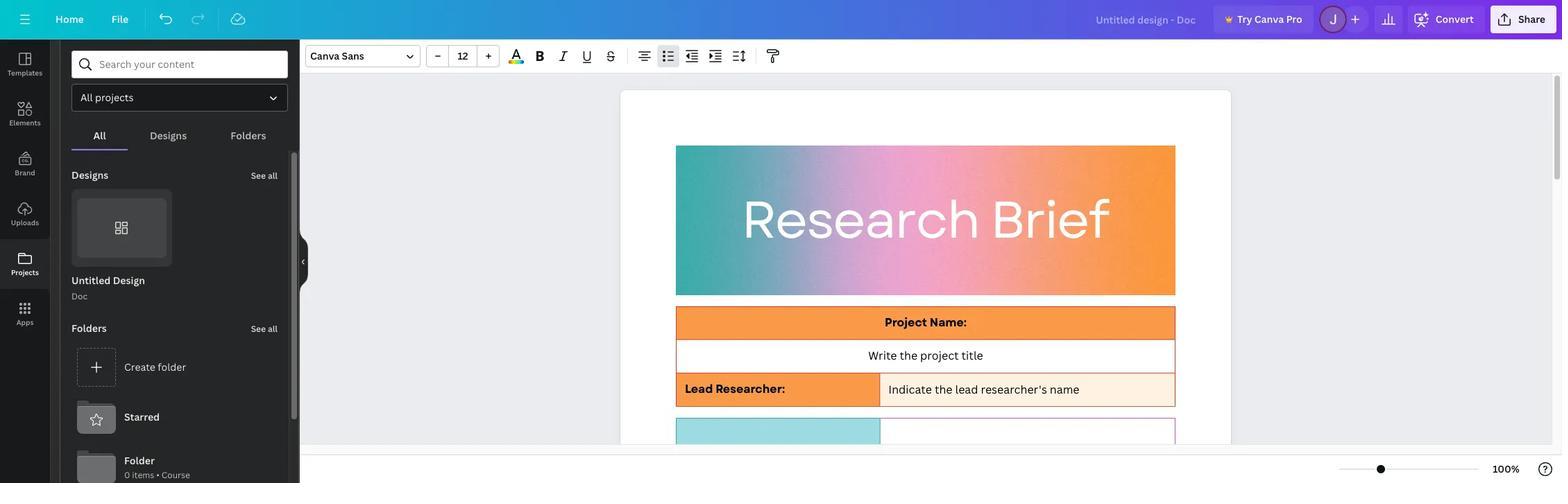 Task type: vqa. For each thing, say whether or not it's contained in the screenshot.
Designs's See all button
yes



Task type: locate. For each thing, give the bounding box(es) containing it.
canva right try
[[1255, 12, 1284, 26]]

all
[[268, 170, 278, 182], [268, 324, 278, 335]]

untitled
[[71, 274, 111, 288]]

see all button for folders
[[250, 315, 279, 343]]

Select ownership filter button
[[71, 84, 288, 112]]

0 horizontal spatial canva
[[310, 49, 340, 62]]

0 vertical spatial see all
[[251, 170, 278, 182]]

items
[[132, 470, 154, 481]]

0 horizontal spatial all
[[80, 91, 93, 104]]

see all button for designs
[[250, 162, 279, 189]]

designs inside 'button'
[[150, 129, 187, 142]]

sans
[[342, 49, 364, 62]]

all left projects on the left top
[[80, 91, 93, 104]]

see all
[[251, 170, 278, 182], [251, 324, 278, 335]]

main menu bar
[[0, 0, 1562, 40]]

0 horizontal spatial group
[[71, 189, 172, 267]]

group up the design on the bottom
[[71, 189, 172, 267]]

1 vertical spatial all
[[93, 129, 106, 142]]

1 vertical spatial group
[[71, 189, 172, 267]]

0 horizontal spatial designs
[[71, 169, 108, 182]]

0 vertical spatial group
[[426, 45, 500, 67]]

designs button
[[128, 123, 209, 149]]

canva sans button
[[305, 45, 421, 67]]

brand
[[15, 168, 35, 178]]

2 all from the top
[[268, 324, 278, 335]]

1 vertical spatial see all
[[251, 324, 278, 335]]

1 see all from the top
[[251, 170, 278, 182]]

try
[[1237, 12, 1252, 26]]

1 see all button from the top
[[250, 162, 279, 189]]

templates
[[8, 68, 42, 78]]

1 vertical spatial canva
[[310, 49, 340, 62]]

brief
[[990, 183, 1108, 258]]

file button
[[100, 6, 140, 33]]

1 vertical spatial see all button
[[250, 315, 279, 343]]

apps
[[16, 318, 34, 328]]

hide image
[[299, 228, 308, 295]]

research
[[741, 183, 979, 258]]

2 see all from the top
[[251, 324, 278, 335]]

research brief
[[741, 183, 1108, 258]]

canva sans
[[310, 49, 364, 62]]

1 horizontal spatial folders
[[231, 129, 266, 142]]

see for designs
[[251, 170, 266, 182]]

projects
[[11, 268, 39, 278]]

all down all projects
[[93, 129, 106, 142]]

all for all
[[93, 129, 106, 142]]

group left color range image
[[426, 45, 500, 67]]

all for folders
[[268, 324, 278, 335]]

elements
[[9, 118, 41, 128]]

home
[[56, 12, 84, 26]]

projects button
[[0, 239, 50, 289]]

0 vertical spatial designs
[[150, 129, 187, 142]]

Research Brief text field
[[620, 90, 1231, 484]]

1 vertical spatial designs
[[71, 169, 108, 182]]

0 vertical spatial see
[[251, 170, 266, 182]]

all
[[80, 91, 93, 104], [93, 129, 106, 142]]

side panel tab list
[[0, 40, 50, 339]]

folders
[[231, 129, 266, 142], [71, 322, 107, 335]]

1 all from the top
[[268, 170, 278, 182]]

1 horizontal spatial canva
[[1255, 12, 1284, 26]]

Search your content search field
[[99, 51, 279, 78]]

see all for designs
[[251, 170, 278, 182]]

1 vertical spatial folders
[[71, 322, 107, 335]]

see all button
[[250, 162, 279, 189], [250, 315, 279, 343]]

0 vertical spatial all
[[80, 91, 93, 104]]

all button
[[71, 123, 128, 149]]

designs down all projects button
[[150, 129, 187, 142]]

designs
[[150, 129, 187, 142], [71, 169, 108, 182]]

1 horizontal spatial designs
[[150, 129, 187, 142]]

brand button
[[0, 139, 50, 189]]

2 see from the top
[[251, 324, 266, 335]]

folder 0 items • course
[[124, 454, 190, 481]]

canva left sans
[[310, 49, 340, 62]]

course
[[162, 470, 190, 481]]

1 horizontal spatial all
[[93, 129, 106, 142]]

1 vertical spatial see
[[251, 324, 266, 335]]

0 vertical spatial folders
[[231, 129, 266, 142]]

1 vertical spatial all
[[268, 324, 278, 335]]

0 horizontal spatial folders
[[71, 322, 107, 335]]

pro
[[1286, 12, 1302, 26]]

0 vertical spatial see all button
[[250, 162, 279, 189]]

doc
[[71, 291, 88, 303]]

see for folders
[[251, 324, 266, 335]]

2 see all button from the top
[[250, 315, 279, 343]]

convert button
[[1408, 6, 1485, 33]]

folders button
[[209, 123, 288, 149]]

designs down all button
[[71, 169, 108, 182]]

see
[[251, 170, 266, 182], [251, 324, 266, 335]]

0 vertical spatial all
[[268, 170, 278, 182]]

home link
[[44, 6, 95, 33]]

0 vertical spatial canva
[[1255, 12, 1284, 26]]

folder
[[158, 361, 186, 374]]

group
[[426, 45, 500, 67], [71, 189, 172, 267]]

canva
[[1255, 12, 1284, 26], [310, 49, 340, 62]]

1 see from the top
[[251, 170, 266, 182]]

starred button
[[71, 393, 278, 443]]

folder
[[124, 454, 155, 468]]

create folder button
[[71, 343, 278, 393]]



Task type: describe. For each thing, give the bounding box(es) containing it.
Design title text field
[[1085, 6, 1208, 33]]

try canva pro
[[1237, 12, 1302, 26]]

design
[[113, 274, 145, 288]]

share
[[1518, 12, 1545, 26]]

file
[[112, 12, 129, 26]]

convert
[[1436, 12, 1474, 26]]

share button
[[1490, 6, 1557, 33]]

1 horizontal spatial group
[[426, 45, 500, 67]]

untitled design group
[[71, 189, 172, 304]]

untitled design doc
[[71, 274, 145, 303]]

– – number field
[[453, 49, 473, 62]]

all for all projects
[[80, 91, 93, 104]]

•
[[156, 470, 160, 481]]

canva inside dropdown button
[[310, 49, 340, 62]]

folders inside button
[[231, 129, 266, 142]]

try canva pro button
[[1214, 6, 1313, 33]]

create folder
[[124, 361, 186, 374]]

uploads
[[11, 218, 39, 228]]

uploads button
[[0, 189, 50, 239]]

elements button
[[0, 90, 50, 139]]

templates button
[[0, 40, 50, 90]]

see all for folders
[[251, 324, 278, 335]]

color range image
[[509, 61, 524, 64]]

all projects
[[80, 91, 134, 104]]

canva inside button
[[1255, 12, 1284, 26]]

apps button
[[0, 289, 50, 339]]

projects
[[95, 91, 134, 104]]

0
[[124, 470, 130, 481]]

100% button
[[1484, 459, 1529, 481]]

100%
[[1493, 463, 1520, 476]]

create
[[124, 361, 155, 374]]

all for designs
[[268, 170, 278, 182]]

starred
[[124, 411, 160, 424]]



